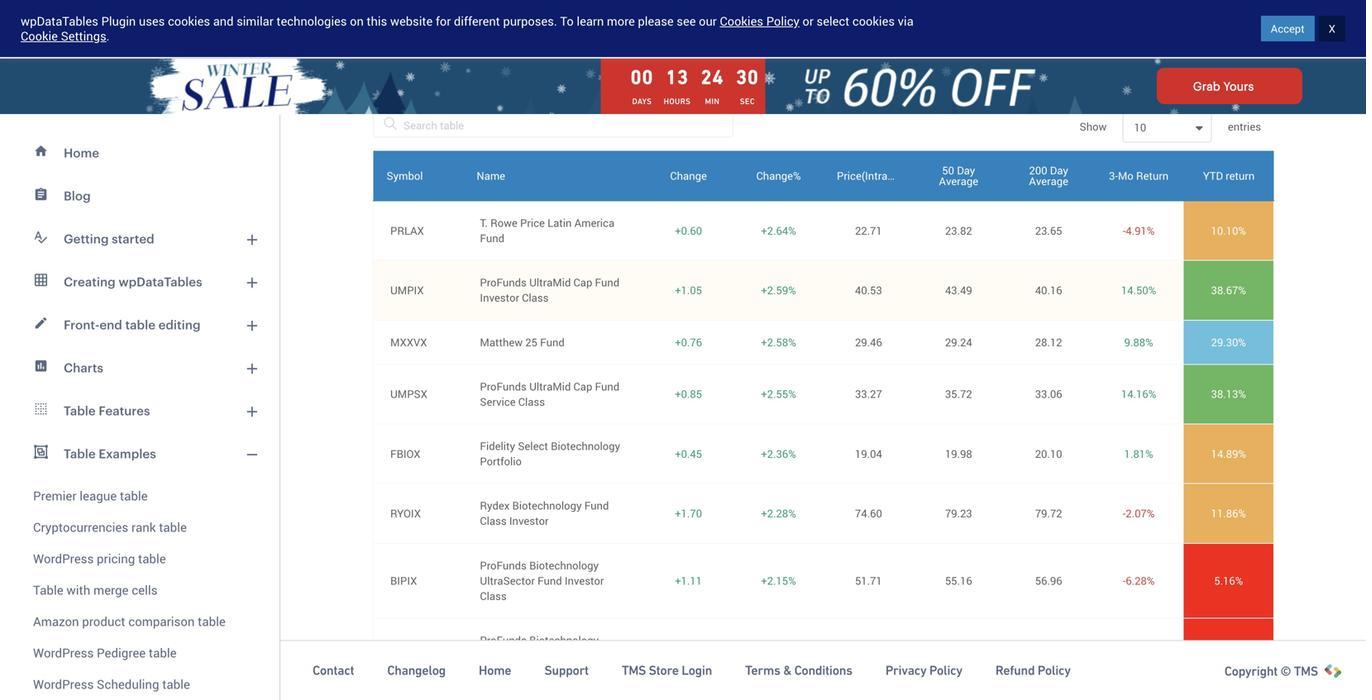 Task type: describe. For each thing, give the bounding box(es) containing it.
table for scheduling
[[162, 676, 190, 693]]

- for 2.07
[[1123, 506, 1126, 521]]

- for 4.91
[[1123, 223, 1126, 238]]

cookie settings button
[[21, 28, 106, 44]]

23.82
[[946, 223, 973, 238]]

umpix
[[390, 283, 424, 298]]

america
[[575, 216, 615, 230]]

policy for privacy policy
[[930, 664, 963, 679]]

table for pricing
[[138, 551, 166, 568]]

table for table features
[[64, 404, 96, 418]]

website
[[390, 13, 433, 29]]

conditions
[[795, 664, 853, 679]]

entries
[[1226, 119, 1262, 134]]

terms & conditions
[[745, 664, 853, 679]]

19.98
[[946, 447, 973, 461]]

wpdatatables inside wpdatatables plugin uses cookies and similar technologies on this website for different purposes. to learn more please see our cookies policy or select cookies via cookie settings .
[[21, 13, 98, 29]]

9.88
[[1125, 335, 1146, 350]]

cookie
[[21, 28, 58, 44]]

fund inside t. rowe price latin america fund
[[480, 231, 505, 246]]

amazon product comparison table
[[33, 613, 226, 630]]

cap for profunds ultramid cap fund service class
[[574, 379, 593, 394]]

refund policy
[[996, 664, 1071, 679]]

getting started
[[64, 232, 154, 246]]

started
[[1265, 21, 1303, 37]]

or
[[803, 13, 814, 29]]

ultrasector for profunds biotechnology ultrasector fund investor class
[[480, 574, 535, 588]]

biotechnology for profunds biotechnology ultrasector fund service class
[[530, 633, 599, 648]]

1.11
[[681, 574, 702, 588]]

features
[[99, 404, 150, 418]]

fidelity
[[480, 439, 515, 454]]

79.23
[[946, 506, 973, 521]]

1.05
[[681, 283, 702, 298]]

35.72
[[946, 387, 973, 402]]

started
[[112, 232, 154, 246]]

terms & conditions link
[[745, 663, 853, 679]]

43.49
[[946, 283, 973, 298]]

profunds for profunds ultramid cap fund service class
[[480, 379, 527, 394]]

10 button
[[1135, 114, 1201, 142]]

20.10
[[1036, 447, 1063, 461]]

filters
[[414, 21, 446, 36]]

50 day average: activate to sort column ascending element
[[914, 151, 1004, 201]]

premier
[[33, 488, 77, 505]]

2.36
[[768, 447, 789, 461]]

38.67
[[1212, 283, 1239, 298]]

0 horizontal spatial tms
[[622, 664, 646, 679]]

refund policy link
[[996, 663, 1071, 679]]

similar
[[237, 13, 274, 29]]

wpdatatables plugin uses cookies and similar technologies on this website for different purposes. to learn more please see our cookies policy or select cookies via cookie settings .
[[21, 13, 914, 44]]

days
[[632, 97, 652, 106]]

table for pedigree
[[149, 645, 177, 662]]

30
[[736, 66, 759, 89]]

50
[[943, 163, 955, 178]]

average for 50
[[939, 174, 979, 189]]

38.13
[[1212, 387, 1239, 402]]

t.
[[480, 216, 488, 230]]

79.72
[[1036, 506, 1063, 521]]

1.81
[[1125, 447, 1146, 461]]

Search form search field
[[348, 17, 903, 40]]

policy inside wpdatatables plugin uses cookies and similar technologies on this website for different purposes. to learn more please see our cookies policy or select cookies via cookie settings .
[[767, 13, 800, 29]]

2 cookies from the left
[[853, 13, 895, 29]]

2.59
[[768, 283, 789, 298]]

33.27
[[855, 387, 883, 402]]

56.96
[[1036, 574, 1063, 588]]

table for table with merge cells
[[33, 582, 63, 599]]

cap for profunds ultramid cap fund investor class
[[574, 275, 593, 290]]

-2.07
[[1123, 506, 1147, 521]]

table examples link
[[10, 433, 270, 476]]

name
[[477, 168, 506, 183]]

x
[[1329, 21, 1336, 36]]

00
[[631, 66, 654, 89]]

front-
[[64, 318, 100, 332]]

200
[[1030, 163, 1048, 178]]

ultramid for investor
[[530, 275, 571, 290]]

wordpress pedigree table link
[[10, 638, 270, 669]]

rank
[[131, 519, 156, 536]]

wordpress pedigree table
[[33, 645, 177, 662]]

fund inside profunds biotechnology ultrasector fund investor class
[[538, 574, 562, 588]]

ytd return: activate to sort column ascending element
[[1184, 151, 1274, 201]]

fund inside profunds ultramid cap fund investor class
[[595, 275, 620, 290]]

editing
[[159, 318, 201, 332]]

contact link
[[313, 663, 354, 679]]

profunds ultramid cap fund service class
[[480, 379, 620, 409]]

average for 200
[[1029, 174, 1069, 189]]

14.89
[[1212, 447, 1239, 461]]

class for profunds biotechnology ultrasector fund investor class
[[480, 589, 507, 604]]

investor for profunds ultramid cap fund investor class
[[480, 291, 519, 305]]

29.46
[[855, 335, 883, 350]]

settings
[[61, 28, 106, 44]]

fund inside the 'rydex biotechnology fund class investor'
[[585, 499, 609, 513]]

ultrasector for profunds biotechnology ultrasector fund service class
[[480, 649, 535, 664]]

clear filters
[[384, 21, 446, 36]]

- for 6.28
[[1123, 574, 1126, 588]]

wpdatatables inside "creating wpdatatables" link
[[119, 275, 202, 289]]

ytd
[[1204, 168, 1224, 183]]

33.06
[[1036, 387, 1063, 402]]

price(intraday)
[[837, 168, 909, 183]]

6.28
[[1126, 574, 1147, 588]]

0.85
[[681, 387, 702, 402]]

5.16
[[1215, 574, 1236, 588]]

table features
[[64, 404, 150, 418]]

learn
[[577, 13, 604, 29]]

14.16
[[1122, 387, 1149, 402]]

bipsx
[[390, 649, 421, 664]]

change%
[[757, 168, 801, 183]]

symbol: activate to sort column ascending element
[[374, 151, 464, 201]]

pedigree
[[97, 645, 146, 662]]

wpdatatables - tables and charts manager wordpress plugin image
[[17, 14, 175, 44]]

fund inside profunds biotechnology ultrasector fund service class
[[538, 649, 562, 664]]

profunds biotechnology ultrasector fund investor class
[[480, 558, 604, 604]]

biotechnology for rydex biotechnology fund class investor
[[512, 499, 582, 513]]

table for rank
[[159, 519, 187, 536]]

class for profunds ultramid cap fund service class
[[519, 395, 545, 409]]

copyright
[[1225, 664, 1278, 679]]

40.16
[[1036, 283, 1063, 298]]

prlax
[[390, 223, 424, 238]]

Search table search field
[[373, 113, 734, 138]]

day for 200 day average
[[1050, 163, 1069, 178]]

cryptocurrencies rank table
[[33, 519, 187, 536]]

league
[[80, 488, 117, 505]]

creating wpdatatables link
[[10, 261, 270, 304]]



Task type: locate. For each thing, give the bounding box(es) containing it.
ultramid inside profunds ultramid cap fund service class
[[530, 379, 571, 394]]

1 cap from the top
[[574, 275, 593, 290]]

class inside profunds biotechnology ultrasector fund investor class
[[480, 589, 507, 604]]

contact
[[313, 664, 354, 679]]

13
[[666, 66, 689, 89]]

change: activate to sort column ascending element
[[644, 151, 734, 201]]

0.45
[[681, 447, 702, 461]]

1 - from the top
[[1123, 223, 1126, 238]]

74.60
[[855, 506, 883, 521]]

10
[[1135, 120, 1147, 135]]

price(intraday): activate to sort column ascending element
[[824, 151, 914, 201]]

0.60
[[681, 223, 702, 238]]

200 day average: activate to sort column ascending element
[[1004, 151, 1094, 201]]

cap down america
[[574, 275, 593, 290]]

yours
[[1224, 79, 1254, 93]]

matthew 25 fund
[[480, 335, 565, 350]]

investor for rydex biotechnology fund class investor
[[510, 514, 549, 529]]

service inside profunds ultramid cap fund service class
[[480, 395, 516, 409]]

changelog
[[387, 664, 446, 679]]

- down -2.07
[[1123, 574, 1126, 588]]

table for end
[[125, 318, 156, 332]]

24
[[701, 66, 724, 89]]

ultrasector left support link
[[480, 649, 535, 664]]

1 average from the left
[[939, 174, 979, 189]]

home up blog
[[64, 146, 99, 160]]

1 ultrasector from the top
[[480, 574, 535, 588]]

1 horizontal spatial service
[[565, 649, 601, 664]]

0 horizontal spatial wpdatatables
[[21, 13, 98, 29]]

0 horizontal spatial service
[[480, 395, 516, 409]]

table up cryptocurrencies rank table link at the bottom of the page
[[120, 488, 148, 505]]

tms right ©
[[1294, 664, 1319, 679]]

amazon
[[33, 613, 79, 630]]

table features link
[[10, 390, 270, 433]]

rydex
[[480, 499, 510, 513]]

2 ultrasector from the top
[[480, 649, 535, 664]]

ultrasector inside profunds biotechnology ultrasector fund investor class
[[480, 574, 535, 588]]

class up profunds biotechnology ultrasector fund service class
[[480, 589, 507, 604]]

40.53
[[855, 283, 883, 298]]

0 horizontal spatial cookies
[[168, 13, 210, 29]]

class inside the 'rydex biotechnology fund class investor'
[[480, 514, 507, 529]]

table up cells
[[138, 551, 166, 568]]

rydex biotechnology fund class investor
[[480, 499, 609, 529]]

class for profunds biotechnology ultrasector fund service class
[[480, 664, 507, 679]]

policy left or
[[767, 13, 800, 29]]

cookies left via
[[853, 13, 895, 29]]

2 vertical spatial -
[[1123, 574, 1126, 588]]

table inside table examples "link"
[[64, 447, 96, 461]]

grab yours link
[[1157, 68, 1303, 104]]

investor for profunds biotechnology ultrasector fund investor class
[[565, 574, 604, 588]]

table inside table with merge cells link
[[33, 582, 63, 599]]

23.65
[[1036, 223, 1063, 238]]

day inside 200 day average
[[1050, 163, 1069, 178]]

2 ultramid from the top
[[530, 379, 571, 394]]

wordpress down the amazon
[[33, 645, 94, 662]]

1 horizontal spatial tms
[[1294, 664, 1319, 679]]

1 vertical spatial home
[[479, 664, 512, 679]]

table with merge cells
[[33, 582, 158, 599]]

wordpress for wordpress scheduling table
[[33, 676, 94, 693]]

class
[[522, 291, 549, 305], [519, 395, 545, 409], [480, 514, 507, 529], [480, 589, 507, 604], [480, 664, 507, 679]]

profunds ultramid cap fund investor class
[[480, 275, 620, 305]]

1 vertical spatial -
[[1123, 506, 1126, 521]]

table down comparison at left
[[149, 645, 177, 662]]

table up premier league table
[[64, 447, 96, 461]]

biotechnology right select
[[551, 439, 621, 454]]

2 profunds from the top
[[480, 379, 527, 394]]

profunds inside profunds ultramid cap fund investor class
[[480, 275, 527, 290]]

1 vertical spatial ultramid
[[530, 379, 571, 394]]

home link
[[10, 132, 270, 175], [479, 663, 512, 679]]

day
[[957, 163, 976, 178], [1050, 163, 1069, 178]]

get
[[1244, 21, 1262, 37]]

service for profunds biotechnology ultrasector fund service class
[[565, 649, 601, 664]]

service up fidelity
[[480, 395, 516, 409]]

biotechnology for profunds biotechnology ultrasector fund investor class
[[530, 558, 599, 573]]

terms
[[745, 664, 781, 679]]

2 average from the left
[[1029, 174, 1069, 189]]

investor
[[480, 291, 519, 305], [510, 514, 549, 529], [565, 574, 604, 588]]

investor inside profunds ultramid cap fund investor class
[[480, 291, 519, 305]]

table for table examples
[[64, 447, 96, 461]]

wordpress up with
[[33, 551, 94, 568]]

0 vertical spatial wordpress
[[33, 551, 94, 568]]

1 ultramid from the top
[[530, 275, 571, 290]]

- down 1.81
[[1123, 506, 1126, 521]]

2 day from the left
[[1050, 163, 1069, 178]]

2 vertical spatial wordpress
[[33, 676, 94, 693]]

1 vertical spatial table
[[64, 447, 96, 461]]

table
[[64, 404, 96, 418], [64, 447, 96, 461], [33, 582, 63, 599]]

service inside profunds biotechnology ultrasector fund service class
[[565, 649, 601, 664]]

1 vertical spatial service
[[565, 649, 601, 664]]

3 profunds from the top
[[480, 558, 527, 573]]

premier league table
[[33, 488, 148, 505]]

tms store login
[[622, 664, 712, 679]]

service for profunds ultramid cap fund service class
[[480, 395, 516, 409]]

29.24
[[946, 335, 973, 350]]

1 horizontal spatial home
[[479, 664, 512, 679]]

3 - from the top
[[1123, 574, 1126, 588]]

1 horizontal spatial average
[[1029, 174, 1069, 189]]

biotechnology down the 'rydex biotechnology fund class investor'
[[530, 558, 599, 573]]

table left with
[[33, 582, 63, 599]]

fbiox
[[390, 447, 421, 461]]

biotechnology down fidelity select biotechnology portfolio
[[512, 499, 582, 513]]

3 wordpress from the top
[[33, 676, 94, 693]]

privacy policy
[[886, 664, 963, 679]]

ultramid down t. rowe price latin america fund
[[530, 275, 571, 290]]

1 vertical spatial ultrasector
[[480, 649, 535, 664]]

wpdatatables left .
[[21, 13, 98, 29]]

accept
[[1271, 21, 1305, 36]]

11.86
[[1212, 506, 1239, 521]]

please
[[638, 13, 674, 29]]

columns button
[[373, 72, 481, 105]]

refund
[[996, 664, 1035, 679]]

wordpress inside "link"
[[33, 676, 94, 693]]

policy down 44.60 on the bottom right of the page
[[1038, 664, 1071, 679]]

ultrasector inside profunds biotechnology ultrasector fund service class
[[480, 649, 535, 664]]

table right end
[[125, 318, 156, 332]]

0 vertical spatial ultramid
[[530, 275, 571, 290]]

biotechnology inside profunds biotechnology ultrasector fund service class
[[530, 633, 599, 648]]

profunds down matthew at the left of page
[[480, 379, 527, 394]]

profunds inside profunds biotechnology ultrasector fund service class
[[480, 633, 527, 648]]

0 horizontal spatial day
[[957, 163, 976, 178]]

0 vertical spatial table
[[64, 404, 96, 418]]

class down rydex
[[480, 514, 507, 529]]

table right comparison at left
[[198, 613, 226, 630]]

0 vertical spatial home
[[64, 146, 99, 160]]

1 day from the left
[[957, 163, 976, 178]]

cap inside profunds ultramid cap fund investor class
[[574, 275, 593, 290]]

profunds down profunds biotechnology ultrasector fund investor class
[[480, 633, 527, 648]]

average up the 23.65
[[1029, 174, 1069, 189]]

this
[[367, 13, 387, 29]]

average up 23.82
[[939, 174, 979, 189]]

day for 50 day average
[[957, 163, 976, 178]]

- down mo
[[1123, 223, 1126, 238]]

policy for refund policy
[[1038, 664, 1071, 679]]

0 horizontal spatial policy
[[767, 13, 800, 29]]

premier league table link
[[10, 476, 270, 512]]

get started link
[[1197, 9, 1350, 49]]

name: activate to sort column ascending element
[[464, 151, 644, 201]]

clear
[[384, 21, 411, 36]]

day inside 50 day average
[[957, 163, 976, 178]]

class for profunds ultramid cap fund investor class
[[522, 291, 549, 305]]

on
[[350, 13, 364, 29]]

51.71
[[855, 574, 883, 588]]

ultramid for service
[[530, 379, 571, 394]]

cap up fidelity select biotechnology portfolio
[[574, 379, 593, 394]]

ultramid inside profunds ultramid cap fund investor class
[[530, 275, 571, 290]]

ultramid down 25
[[530, 379, 571, 394]]

rowe
[[491, 216, 518, 230]]

-4.91
[[1123, 223, 1147, 238]]

profunds down the rowe
[[480, 275, 527, 290]]

profunds inside profunds biotechnology ultrasector fund investor class
[[480, 558, 527, 573]]

mxxvx
[[390, 335, 427, 350]]

price
[[520, 216, 545, 230]]

0.76
[[681, 335, 702, 350]]

day right 200
[[1050, 163, 1069, 178]]

change%: activate to sort column ascending element
[[734, 151, 824, 201]]

charts link
[[10, 347, 270, 390]]

wordpress down 'wordpress pedigree table'
[[33, 676, 94, 693]]

biotechnology inside the 'rydex biotechnology fund class investor'
[[512, 499, 582, 513]]

our
[[699, 13, 717, 29]]

cryptocurrencies rank table link
[[10, 512, 270, 544]]

class up select
[[519, 395, 545, 409]]

fund inside profunds ultramid cap fund service class
[[595, 379, 620, 394]]

1 horizontal spatial policy
[[930, 664, 963, 679]]

2 vertical spatial table
[[33, 582, 63, 599]]

1 wordpress from the top
[[33, 551, 94, 568]]

0 vertical spatial service
[[480, 395, 516, 409]]

cookies left and
[[168, 13, 210, 29]]

1 vertical spatial wordpress
[[33, 645, 94, 662]]

grab yours
[[1194, 79, 1254, 93]]

1 vertical spatial investor
[[510, 514, 549, 529]]

profunds for profunds ultramid cap fund investor class
[[480, 275, 527, 290]]

profunds for profunds biotechnology ultrasector fund investor class
[[480, 558, 527, 573]]

investor down rydex
[[510, 514, 549, 529]]

table down wordpress pedigree table link
[[162, 676, 190, 693]]

profunds down rydex
[[480, 558, 527, 573]]

cap inside profunds ultramid cap fund service class
[[574, 379, 593, 394]]

change
[[670, 168, 707, 183]]

class up 25
[[522, 291, 549, 305]]

1 horizontal spatial home link
[[479, 663, 512, 679]]

wordpress for wordpress pedigree table
[[33, 645, 94, 662]]

2 horizontal spatial policy
[[1038, 664, 1071, 679]]

home left 'support'
[[479, 664, 512, 679]]

2 vertical spatial investor
[[565, 574, 604, 588]]

biotechnology inside fidelity select biotechnology portfolio
[[551, 439, 621, 454]]

uses
[[139, 13, 165, 29]]

0 horizontal spatial average
[[939, 174, 979, 189]]

-
[[1123, 223, 1126, 238], [1123, 506, 1126, 521], [1123, 574, 1126, 588]]

select
[[817, 13, 850, 29]]

0 vertical spatial wpdatatables
[[21, 13, 98, 29]]

1 horizontal spatial wpdatatables
[[119, 275, 202, 289]]

grab
[[1194, 79, 1221, 93]]

investor down the 'rydex biotechnology fund class investor'
[[565, 574, 604, 588]]

scheduling
[[97, 676, 159, 693]]

4 profunds from the top
[[480, 633, 527, 648]]

2.58
[[768, 335, 789, 350]]

0 horizontal spatial home link
[[10, 132, 270, 175]]

3-mo return: activate to sort column ascending element
[[1094, 151, 1184, 201]]

privacy policy link
[[886, 663, 963, 679]]

2.28
[[768, 506, 789, 521]]

changelog link
[[387, 663, 446, 679]]

clear filters button
[[373, 12, 457, 45]]

investor inside the 'rydex biotechnology fund class investor'
[[510, 514, 549, 529]]

1.70
[[681, 506, 702, 521]]

1 profunds from the top
[[480, 275, 527, 290]]

class inside profunds biotechnology ultrasector fund service class
[[480, 664, 507, 679]]

-6.28
[[1123, 574, 1147, 588]]

table right rank at bottom
[[159, 519, 187, 536]]

profunds for profunds biotechnology ultrasector fund service class
[[480, 633, 527, 648]]

wpdatatables
[[21, 13, 98, 29], [119, 275, 202, 289]]

table down charts
[[64, 404, 96, 418]]

home link up blog
[[10, 132, 270, 175]]

profunds inside profunds ultramid cap fund service class
[[480, 379, 527, 394]]

0 vertical spatial -
[[1123, 223, 1126, 238]]

0 vertical spatial cap
[[574, 275, 593, 290]]

2 wordpress from the top
[[33, 645, 94, 662]]

2 cap from the top
[[574, 379, 593, 394]]

ytd return
[[1204, 168, 1255, 183]]

4.84
[[1215, 649, 1236, 664]]

table for league
[[120, 488, 148, 505]]

with
[[67, 582, 90, 599]]

1 vertical spatial home link
[[479, 663, 512, 679]]

investor up matthew at the left of page
[[480, 291, 519, 305]]

home link left 'support'
[[479, 663, 512, 679]]

0 vertical spatial home link
[[10, 132, 270, 175]]

biotechnology inside profunds biotechnology ultrasector fund investor class
[[530, 558, 599, 573]]

table inside table features link
[[64, 404, 96, 418]]

pricing
[[97, 551, 135, 568]]

wpdatatables up editing
[[119, 275, 202, 289]]

ultrasector down rydex
[[480, 574, 535, 588]]

0 vertical spatial ultrasector
[[480, 574, 535, 588]]

wordpress for wordpress pricing table
[[33, 551, 94, 568]]

1 vertical spatial cap
[[574, 379, 593, 394]]

day right 50
[[957, 163, 976, 178]]

wordpress pricing table link
[[10, 544, 270, 575]]

28.12
[[1036, 335, 1063, 350]]

2 - from the top
[[1123, 506, 1126, 521]]

tms left store
[[622, 664, 646, 679]]

0 horizontal spatial home
[[64, 146, 99, 160]]

class left 'support'
[[480, 664, 507, 679]]

investor inside profunds biotechnology ultrasector fund investor class
[[565, 574, 604, 588]]

0 vertical spatial investor
[[480, 291, 519, 305]]

class inside profunds ultramid cap fund investor class
[[522, 291, 549, 305]]

1 cookies from the left
[[168, 13, 210, 29]]

1 vertical spatial wpdatatables
[[119, 275, 202, 289]]

22.71
[[855, 223, 883, 238]]

policy down 42.94
[[930, 664, 963, 679]]

different
[[454, 13, 500, 29]]

front-end table editing
[[64, 318, 201, 332]]

1 horizontal spatial day
[[1050, 163, 1069, 178]]

biotechnology up 'support'
[[530, 633, 599, 648]]

1 horizontal spatial cookies
[[853, 13, 895, 29]]

mo
[[1118, 168, 1134, 183]]

charts
[[64, 361, 103, 375]]

service up 'support'
[[565, 649, 601, 664]]

wordpress scheduling table
[[33, 676, 190, 693]]

class inside profunds ultramid cap fund service class
[[519, 395, 545, 409]]



Task type: vqa. For each thing, say whether or not it's contained in the screenshot.
please
yes



